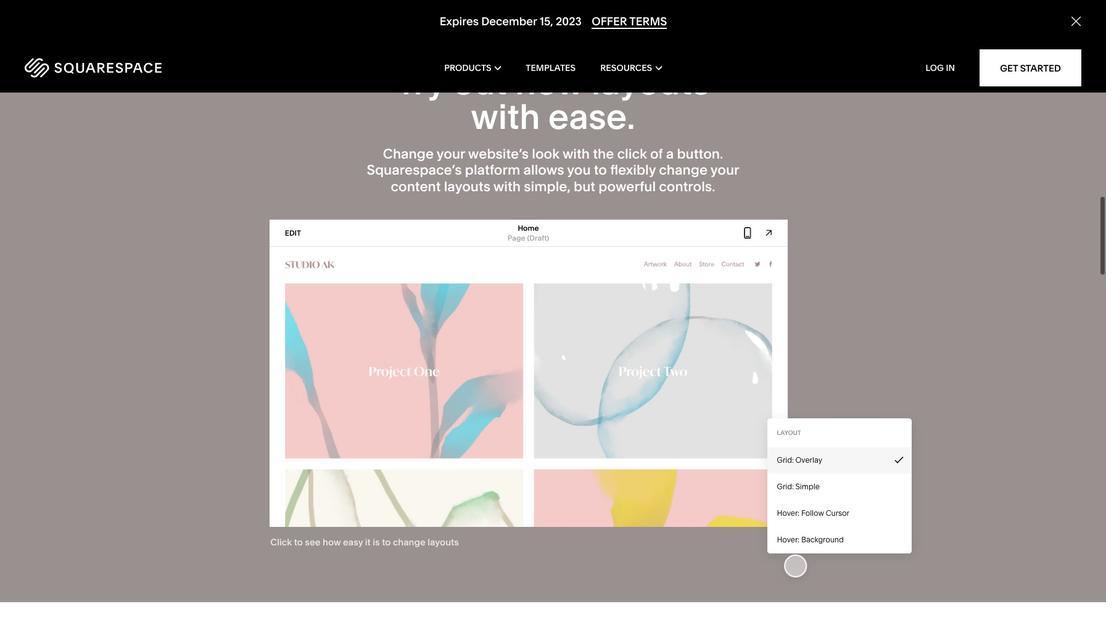 Task type: locate. For each thing, give the bounding box(es) containing it.
grid: overlay button
[[767, 447, 912, 474]]

button.
[[677, 146, 723, 162]]

to right you
[[594, 162, 607, 178]]

simple
[[796, 482, 820, 491]]

0 vertical spatial with
[[471, 96, 540, 138]]

1 grid: from the top
[[777, 455, 794, 465]]

templates link
[[526, 43, 576, 93]]

your right change
[[437, 146, 465, 162]]

page
[[508, 233, 526, 242]]

hover: background button
[[767, 527, 912, 553]]

grid: simple
[[777, 482, 820, 491]]

started
[[1020, 62, 1061, 74]]

0 horizontal spatial layouts
[[444, 178, 491, 195]]

to
[[594, 162, 607, 178], [294, 536, 303, 548]]

how
[[323, 536, 341, 548]]

with for new
[[471, 96, 540, 138]]

cursor
[[826, 509, 850, 518]]

click to see how easy it is to change layouts
[[271, 536, 459, 548]]

change
[[383, 146, 434, 162]]

hover: left background
[[777, 535, 800, 544]]

resources
[[600, 62, 652, 73]]

(draft)
[[527, 233, 549, 242]]

flexibly
[[610, 162, 656, 178]]

a
[[666, 146, 674, 162]]

grid:
[[777, 455, 794, 465], [777, 482, 794, 491]]

click
[[617, 146, 647, 162]]

hover: follow cursor
[[777, 509, 850, 518]]

hover: left follow
[[777, 509, 800, 518]]

1 hover: from the top
[[777, 509, 800, 518]]

1 vertical spatial hover:
[[777, 535, 800, 544]]

2 grid: from the top
[[777, 482, 794, 491]]

grid: left overlay
[[777, 455, 794, 465]]

squarespace logo link
[[25, 58, 236, 78]]

offer terms link
[[592, 14, 667, 29]]

with
[[471, 96, 540, 138], [563, 146, 590, 162], [494, 178, 521, 195]]

background
[[802, 535, 844, 544]]

overlay
[[796, 455, 822, 465]]

edit
[[285, 228, 301, 238]]

it is to change layouts
[[365, 536, 459, 548]]

0 vertical spatial hover:
[[777, 509, 800, 518]]

hover:
[[777, 509, 800, 518], [777, 535, 800, 544]]

of
[[650, 146, 663, 162]]

templates
[[526, 62, 576, 73]]

layouts inside change your website's look with the click of a button. squarespace's platform allows you to flexibly change your content layouts with simple, but powerful controls.
[[444, 178, 491, 195]]

the
[[593, 146, 614, 162]]

0 vertical spatial to
[[594, 162, 607, 178]]

hover: for hover: follow cursor
[[777, 509, 800, 518]]

0 vertical spatial grid:
[[777, 455, 794, 465]]

with for website's
[[563, 146, 590, 162]]

get started link
[[980, 49, 1082, 86]]

squarespace logo image
[[25, 58, 162, 78]]

1 vertical spatial layouts
[[444, 178, 491, 195]]

layouts
[[592, 61, 710, 103], [444, 178, 491, 195]]

layouts down website's
[[444, 178, 491, 195]]

layouts down terms in the right of the page
[[592, 61, 710, 103]]

platform
[[465, 162, 520, 178]]

home page (draft)
[[508, 224, 549, 242]]

ease.
[[548, 96, 635, 138]]

with left the on the top of the page
[[563, 146, 590, 162]]

with inside the try out new layouts with ease.
[[471, 96, 540, 138]]

to inside change your website's look with the click of a button. squarespace's platform allows you to flexibly change your content layouts with simple, but powerful controls.
[[594, 162, 607, 178]]

expires
[[439, 14, 478, 29]]

1 vertical spatial to
[[294, 536, 303, 548]]

get
[[1000, 62, 1018, 74]]

december
[[481, 14, 537, 29]]

grid: left the simple
[[777, 482, 794, 491]]

with up website's
[[471, 96, 540, 138]]

home
[[518, 224, 539, 233]]

2 hover: from the top
[[777, 535, 800, 544]]

1 horizontal spatial to
[[594, 162, 607, 178]]

0 vertical spatial layouts
[[592, 61, 710, 103]]

1 vertical spatial grid:
[[777, 482, 794, 491]]

0 horizontal spatial your
[[437, 146, 465, 162]]

layouts inside the try out new layouts with ease.
[[592, 61, 710, 103]]

with down website's
[[494, 178, 521, 195]]

1 vertical spatial with
[[563, 146, 590, 162]]

your
[[437, 146, 465, 162], [711, 162, 740, 178]]

to left see
[[294, 536, 303, 548]]

1 horizontal spatial layouts
[[592, 61, 710, 103]]

your right change in the top of the page
[[711, 162, 740, 178]]

but
[[574, 178, 596, 195]]



Task type: vqa. For each thing, say whether or not it's contained in the screenshot.
"any"
no



Task type: describe. For each thing, give the bounding box(es) containing it.
layout
[[777, 429, 801, 437]]

change your website's look with the click of a button. squarespace's platform allows you to flexibly change your content layouts with simple, but powerful controls.
[[367, 146, 740, 195]]

content
[[391, 178, 441, 195]]

terms
[[629, 14, 667, 29]]

grid: simple button
[[767, 474, 912, 500]]

grid: for grid: simple
[[777, 482, 794, 491]]

0 horizontal spatial to
[[294, 536, 303, 548]]

hover: background
[[777, 535, 844, 544]]

squarespace's
[[367, 162, 462, 178]]

out
[[453, 61, 507, 103]]

change
[[659, 162, 708, 178]]

resources button
[[600, 43, 662, 93]]

products button
[[444, 43, 501, 93]]

look
[[532, 146, 560, 162]]

website's
[[468, 146, 529, 162]]

2023
[[556, 14, 582, 29]]

in
[[946, 62, 955, 73]]

grid overlay layout image
[[269, 247, 788, 527]]

allows
[[524, 162, 564, 178]]

try out new layouts with ease.
[[396, 61, 710, 138]]

see
[[305, 536, 321, 548]]

grid: for grid: overlay
[[777, 455, 794, 465]]

get started
[[1000, 62, 1061, 74]]

easy
[[343, 536, 363, 548]]

powerful
[[599, 178, 656, 195]]

1 horizontal spatial your
[[711, 162, 740, 178]]

follow
[[802, 509, 824, 518]]

you
[[567, 162, 591, 178]]

hover: for hover: background
[[777, 535, 800, 544]]

controls.
[[659, 178, 715, 195]]

offer
[[592, 14, 627, 29]]

log             in link
[[926, 62, 955, 73]]

2 vertical spatial with
[[494, 178, 521, 195]]

log             in
[[926, 62, 955, 73]]

log
[[926, 62, 944, 73]]

offer terms
[[592, 14, 667, 29]]

try
[[396, 61, 445, 103]]

hover: follow cursor button
[[767, 500, 912, 527]]

simple,
[[524, 178, 571, 195]]

grid: overlay
[[777, 455, 822, 465]]

expires december 15, 2023
[[439, 14, 582, 29]]

click
[[271, 536, 292, 548]]

products
[[444, 62, 492, 73]]

new
[[515, 61, 584, 103]]

15,
[[539, 14, 553, 29]]



